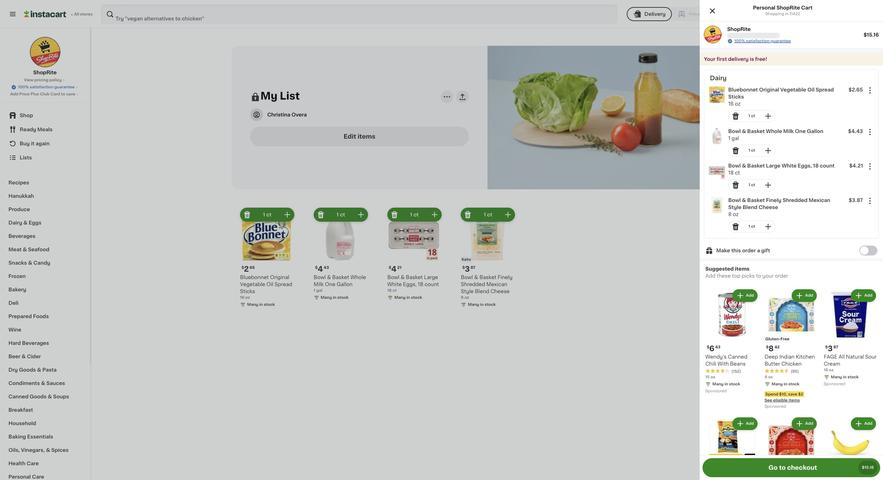 Task type: describe. For each thing, give the bounding box(es) containing it.
meat
[[8, 247, 22, 252]]

essentials
[[27, 435, 53, 440]]

remove bowl & basket large white eggs, 18 count image
[[731, 181, 740, 190]]

1 ct for remove bowl & basket large white eggs, 18 count icon
[[410, 213, 419, 218]]

your
[[704, 57, 715, 62]]

0 vertical spatial eggs,
[[798, 164, 812, 168]]

street
[[772, 11, 789, 17]]

bakery link
[[4, 283, 86, 297]]

all inside all stores 'link'
[[74, 12, 79, 16]]

1 vertical spatial count
[[425, 282, 439, 287]]

oils,
[[8, 448, 20, 453]]

bowl right the bowl & basket large white eggs, 18 count icon
[[728, 164, 741, 168]]

wine link
[[4, 324, 86, 337]]

$ 6 43
[[707, 345, 720, 353]]

sour
[[865, 355, 877, 360]]

care for health care
[[27, 462, 39, 467]]

0 horizontal spatial to
[[61, 92, 65, 96]]

1 ct for remove bowl & basket finely shredded mexican style blend cheese image at the top right
[[484, 213, 492, 218]]

100% inside 'button'
[[18, 85, 29, 89]]

123 235th street button
[[734, 4, 789, 24]]

0 horizontal spatial oil
[[266, 282, 273, 287]]

breakfast
[[8, 408, 33, 413]]

9
[[765, 376, 767, 380]]

increment quantity of bowl & basket large white eggs, 18 count image
[[430, 211, 439, 219]]

foods
[[33, 314, 49, 319]]

free!
[[755, 57, 767, 62]]

shoprite image
[[704, 26, 722, 43]]

0 vertical spatial bowl & basket whole milk one gallon 1 gal
[[728, 129, 823, 141]]

0 horizontal spatial 8
[[461, 296, 464, 300]]

0 horizontal spatial blend
[[475, 289, 489, 294]]

1 vertical spatial large
[[424, 275, 438, 280]]

1 horizontal spatial gallon
[[807, 129, 823, 134]]

0 horizontal spatial vegetable
[[240, 282, 265, 287]]

checkout
[[787, 466, 817, 471]]

product group containing bowl & basket whole milk one gallon
[[704, 125, 878, 160]]

beverages link
[[4, 230, 86, 243]]

1 ct for rightmost remove bluebonnet original vegetable oil spread sticks icon
[[749, 114, 755, 118]]

1 horizontal spatial count
[[820, 164, 835, 168]]

bluebonnet original vegetable oil spread sticks image
[[709, 86, 725, 103]]

0 vertical spatial cheese
[[759, 205, 778, 210]]

stock for mexican
[[485, 303, 496, 307]]

0 vertical spatial bluebonnet
[[728, 87, 758, 92]]

order inside suggested items add these top picks to your order
[[775, 274, 788, 279]]

2 vertical spatial to
[[779, 466, 786, 471]]

health care
[[8, 462, 39, 467]]

1 horizontal spatial milk
[[783, 129, 794, 134]]

service type group
[[627, 7, 725, 21]]

delivery
[[644, 12, 666, 17]]

dry
[[8, 368, 18, 373]]

1 horizontal spatial bowl & basket large white eggs, 18 count 18 ct
[[728, 164, 835, 176]]

$ for bowl & basket whole milk one gallon
[[315, 266, 318, 270]]

$ for bowl & basket finely shredded mexican style blend cheese
[[462, 266, 465, 270]]

bowl & basket finely shredded mexican style blend cheese image
[[709, 197, 725, 214]]

1 ct for bottommost remove bowl & basket whole milk one gallon image
[[337, 213, 345, 218]]

0 horizontal spatial bowl & basket large white eggs, 18 count 18 ct
[[387, 275, 439, 293]]

$ 4 21
[[389, 266, 402, 273]]

whole inside product group
[[766, 129, 782, 134]]

overa
[[292, 112, 307, 117]]

health
[[8, 462, 25, 467]]

0 horizontal spatial 16
[[240, 296, 244, 300]]

natural
[[846, 355, 864, 360]]

many in stock for 16
[[247, 303, 275, 307]]

household link
[[4, 417, 86, 431]]

instacart logo image
[[24, 10, 66, 18]]

chili
[[705, 362, 716, 367]]

0 vertical spatial blend
[[743, 205, 757, 210]]

1 vertical spatial beverages
[[22, 341, 49, 346]]

shoprite logo image
[[29, 37, 60, 68]]

bowl down $ 4 21
[[387, 275, 399, 280]]

produce link
[[4, 203, 86, 216]]

pasta
[[42, 368, 57, 373]]

with
[[718, 362, 729, 367]]

many in stock for gallon
[[321, 296, 349, 300]]

1 vertical spatial $15.16
[[862, 466, 874, 470]]

see
[[765, 399, 772, 403]]

3 for bowl
[[465, 266, 470, 273]]

cider
[[27, 355, 41, 360]]

sticks inside product group
[[728, 94, 744, 99]]

canned inside wendy's canned chili with beans
[[728, 355, 747, 360]]

0 horizontal spatial white
[[387, 282, 402, 287]]

hanukkah link
[[4, 190, 86, 203]]

many in stock for style
[[468, 303, 496, 307]]

0 vertical spatial one
[[795, 129, 806, 134]]

1 vertical spatial eggs,
[[403, 282, 417, 287]]

shopping
[[765, 12, 784, 16]]

product group containing bluebonnet original vegetable oil spread sticks
[[704, 84, 878, 125]]

goods for canned
[[30, 395, 47, 400]]

bluebonnet original vegetable oil spread sticks button
[[728, 86, 840, 100]]

0 vertical spatial beverages
[[8, 234, 35, 239]]

frozen link
[[4, 270, 86, 283]]

65
[[250, 266, 255, 270]]

1 horizontal spatial 100%
[[734, 39, 745, 43]]

0 vertical spatial $15.16
[[864, 32, 879, 37]]

0 horizontal spatial shoprite
[[33, 70, 57, 75]]

my
[[260, 91, 277, 101]]

items for suggested
[[735, 267, 749, 272]]

$2.65
[[849, 87, 863, 92]]

dairy for dairy & eggs
[[8, 221, 22, 226]]

hard
[[8, 341, 21, 346]]

view pricing policy
[[24, 78, 62, 82]]

my list
[[260, 91, 300, 101]]

0 vertical spatial finely
[[766, 198, 781, 203]]

indian
[[779, 355, 794, 360]]

many for 18
[[394, 296, 405, 300]]

sponsored badge image for 6
[[705, 390, 727, 394]]

1 vertical spatial shoprite
[[727, 27, 751, 32]]

deli
[[8, 301, 19, 306]]

1 vertical spatial bowl & basket whole milk one gallon 1 gal
[[314, 275, 366, 293]]

all inside the fage all natural sour cream 16 oz
[[839, 355, 845, 360]]

bowl down remove bowl & basket large white eggs, 18 count image
[[728, 198, 741, 203]]

0 vertical spatial 100% satisfaction guarantee
[[734, 39, 791, 43]]

to inside suggested items add these top picks to your order
[[756, 274, 761, 279]]

$2
[[798, 393, 803, 397]]

bowl down keto
[[461, 275, 473, 280]]

1 horizontal spatial gal
[[732, 136, 739, 141]]

1 vertical spatial mexican
[[486, 282, 507, 287]]

1 horizontal spatial sponsored badge image
[[765, 405, 786, 409]]

canned goods & soups link
[[4, 391, 86, 404]]

0 horizontal spatial style
[[461, 289, 474, 294]]

sponsored badge image for 3
[[824, 383, 845, 387]]

87 for fage
[[833, 346, 838, 350]]

$ for deep indian kitchen butter chicken
[[766, 346, 769, 350]]

0 horizontal spatial cheese
[[490, 289, 510, 294]]

your first delivery is free!
[[704, 57, 767, 62]]

edit
[[344, 134, 356, 139]]

gluten-free
[[765, 338, 789, 342]]

list
[[280, 91, 300, 101]]

club
[[40, 92, 49, 96]]

shop
[[20, 113, 33, 118]]

go
[[768, 466, 778, 471]]

1 vertical spatial milk
[[314, 282, 324, 287]]

increment quantity of bowl & basket large white eggs, 18 count image
[[764, 181, 772, 190]]

shoprite link
[[29, 37, 60, 76]]

123 235th street
[[745, 11, 789, 17]]

vinegars,
[[21, 448, 45, 453]]

baking essentials link
[[4, 431, 86, 444]]

oils, vinegars, & spices link
[[4, 444, 86, 458]]

0 horizontal spatial order
[[742, 249, 756, 253]]

bowl & basket finely shredded mexican style blend cheese 8 oz inside product group
[[728, 198, 830, 217]]

card
[[50, 92, 60, 96]]

1 vertical spatial bowl & basket finely shredded mexican style blend cheese 8 oz
[[461, 275, 513, 300]]

again
[[36, 141, 50, 146]]

remove bowl & basket finely shredded mexican style blend cheese image
[[731, 223, 740, 231]]

is
[[750, 57, 754, 62]]

$ for fage all natural sour cream
[[825, 346, 828, 350]]

wine
[[8, 328, 21, 333]]

43 for 6
[[715, 346, 720, 350]]

soups
[[53, 395, 69, 400]]

0 vertical spatial remove bowl & basket whole milk one gallon image
[[731, 147, 740, 155]]

original inside product group
[[759, 87, 779, 92]]

beer & cider
[[8, 355, 41, 360]]

bowl & basket large white eggs, 18 count image
[[709, 163, 725, 179]]

43 for 4
[[324, 266, 329, 270]]

recipes
[[8, 180, 29, 185]]

remove bowl & basket finely shredded mexican style blend cheese image
[[464, 211, 472, 219]]

prepared foods link
[[4, 310, 86, 324]]

health care link
[[4, 458, 86, 471]]

$10,
[[779, 393, 787, 397]]

top
[[732, 274, 740, 279]]

1 vertical spatial spread
[[274, 282, 292, 287]]

policy
[[49, 78, 62, 82]]

sauces
[[46, 381, 65, 386]]

prepared
[[8, 314, 32, 319]]

dry goods & pasta link
[[4, 364, 86, 377]]

condiments & sauces link
[[4, 377, 86, 391]]

guarantee inside 100% satisfaction guarantee 'button'
[[54, 85, 75, 89]]

1 horizontal spatial mexican
[[809, 198, 830, 203]]

kitchen
[[796, 355, 815, 360]]

make
[[716, 249, 730, 253]]

100% satisfaction guarantee inside 'button'
[[18, 85, 75, 89]]

white inside product group
[[782, 164, 797, 168]]

beans
[[730, 362, 746, 367]]

buy it again link
[[4, 137, 86, 151]]

spend $10, save $2 see eligible items
[[765, 393, 803, 403]]

add inside suggested items add these top picks to your order
[[705, 274, 715, 279]]

seafood
[[28, 247, 49, 252]]

personal shoprite cart shopping in 11422
[[753, 5, 812, 16]]

stores
[[80, 12, 93, 16]]

0 horizontal spatial whole
[[350, 275, 366, 280]]

(152)
[[731, 370, 741, 374]]

1 horizontal spatial satisfaction
[[746, 39, 770, 43]]

save inside spend $10, save $2 see eligible items
[[788, 393, 797, 397]]

view pricing policy link
[[24, 78, 66, 83]]



Task type: vqa. For each thing, say whether or not it's contained in the screenshot.
"Personal"
yes



Task type: locate. For each thing, give the bounding box(es) containing it.
1 horizontal spatial vegetable
[[780, 87, 806, 92]]

0 horizontal spatial 43
[[324, 266, 329, 270]]

increment quantity of bluebonnet original vegetable oil spread sticks image for bottom remove bluebonnet original vegetable oil spread sticks icon
[[283, 211, 292, 219]]

bowl & basket large white eggs, 18 count 18 ct up increment quantity of bowl & basket large white eggs, 18 count image
[[728, 164, 835, 176]]

increment quantity of bluebonnet original vegetable oil spread sticks image for rightmost remove bluebonnet original vegetable oil spread sticks icon
[[764, 112, 772, 121]]

shredded inside product group
[[783, 198, 808, 203]]

to right card at the left
[[61, 92, 65, 96]]

save
[[66, 92, 75, 96], [788, 393, 797, 397]]

bluebonnet down 65
[[240, 275, 269, 280]]

sticks down $ 2 65
[[240, 289, 255, 294]]

original inside product group
[[270, 275, 289, 280]]

gluten-
[[765, 338, 781, 342]]

0 horizontal spatial eggs,
[[403, 282, 417, 287]]

sponsored badge image down 15 oz at the bottom right of page
[[705, 390, 727, 394]]

100% satisfaction guarantee up free!
[[734, 39, 791, 43]]

0 vertical spatial save
[[66, 92, 75, 96]]

1 ct
[[749, 114, 755, 118], [749, 149, 755, 153], [749, 183, 755, 187], [263, 213, 271, 218], [337, 213, 345, 218], [410, 213, 419, 218], [484, 213, 492, 218], [749, 225, 755, 229]]

1 vertical spatial personal
[[8, 475, 31, 480]]

personal for personal care
[[8, 475, 31, 480]]

1 vertical spatial order
[[775, 274, 788, 279]]

oz inside the fage all natural sour cream 16 oz
[[829, 369, 834, 373]]

0 vertical spatial 100%
[[734, 39, 745, 43]]

0 vertical spatial satisfaction
[[746, 39, 770, 43]]

3 for fage
[[828, 345, 833, 353]]

1 vertical spatial gal
[[316, 289, 322, 293]]

beverages up the cider
[[22, 341, 49, 346]]

87 for bowl
[[470, 266, 475, 270]]

order right your
[[775, 274, 788, 279]]

items inside suggested items add these top picks to your order
[[735, 267, 749, 272]]

1 horizontal spatial increment quantity of bluebonnet original vegetable oil spread sticks image
[[764, 112, 772, 121]]

0 vertical spatial all
[[74, 12, 79, 16]]

all stores link
[[24, 4, 93, 24]]

recipes link
[[4, 176, 86, 190]]

delivery
[[728, 57, 749, 62]]

produce
[[8, 207, 30, 212]]

None field
[[866, 86, 874, 95], [866, 128, 874, 136], [866, 163, 874, 171], [866, 197, 874, 206], [866, 86, 874, 95], [866, 128, 874, 136], [866, 163, 874, 171], [866, 197, 874, 206]]

1 horizontal spatial style
[[728, 205, 741, 210]]

white down $ 4 21
[[387, 282, 402, 287]]

canned up beans
[[728, 355, 747, 360]]

sponsored badge image down cream
[[824, 383, 845, 387]]

100% satisfaction guarantee link
[[734, 38, 791, 44]]

1 ct for remove bowl & basket large white eggs, 18 count image
[[749, 183, 755, 187]]

bowl down '$ 4 43'
[[314, 275, 326, 280]]

price
[[19, 92, 30, 96]]

bowl & basket finely shredded mexican style blend cheese 8 oz up increment quantity of bowl & basket finely shredded mexican style blend cheese image
[[728, 198, 830, 217]]

bakery
[[8, 288, 26, 293]]

satisfaction down pricing
[[30, 85, 53, 89]]

0 vertical spatial oil
[[807, 87, 814, 92]]

shop link
[[4, 109, 86, 123]]

breakfast link
[[4, 404, 86, 417]]

4 for bowl & basket whole milk one gallon
[[318, 266, 323, 273]]

many for style
[[468, 303, 479, 307]]

$3.87
[[849, 198, 863, 203]]

0 horizontal spatial mexican
[[486, 282, 507, 287]]

white down bowl & basket whole milk one gallon button
[[782, 164, 797, 168]]

1 horizontal spatial 16
[[728, 102, 734, 106]]

100% up delivery
[[734, 39, 745, 43]]

increment quantity of bowl & basket whole milk one gallon image
[[764, 147, 772, 155], [357, 211, 365, 219]]

your
[[762, 274, 774, 279]]

all left stores
[[74, 12, 79, 16]]

free
[[781, 338, 789, 342]]

satisfaction inside 'button'
[[30, 85, 53, 89]]

many for oz
[[831, 376, 842, 380]]

product group containing 2
[[237, 207, 296, 315]]

goods down condiments & sauces
[[30, 395, 47, 400]]

remove bowl & basket whole milk one gallon image
[[731, 147, 740, 155], [316, 211, 325, 219]]

16 right 'bluebonnet original vegetable oil spread sticks' icon at right
[[728, 102, 734, 106]]

1 vertical spatial 100% satisfaction guarantee
[[18, 85, 75, 89]]

sponsored badge image
[[824, 383, 845, 387], [705, 390, 727, 394], [765, 405, 786, 409]]

baking essentials
[[8, 435, 53, 440]]

sticks right 'bluebonnet original vegetable oil spread sticks' icon at right
[[728, 94, 744, 99]]

0 horizontal spatial original
[[270, 275, 289, 280]]

hard beverages link
[[4, 337, 86, 350]]

save left $2
[[788, 393, 797, 397]]

2 horizontal spatial to
[[779, 466, 786, 471]]

0 vertical spatial to
[[61, 92, 65, 96]]

0 vertical spatial goods
[[19, 368, 36, 373]]

0 vertical spatial mexican
[[809, 198, 830, 203]]

milk up bowl & basket large white eggs, 18 count 'button'
[[783, 129, 794, 134]]

beer
[[8, 355, 20, 360]]

product group containing 8
[[765, 288, 818, 411]]

items right edit on the top
[[358, 134, 375, 139]]

bowl & basket whole milk one gallon 1 gal up bowl & basket large white eggs, 18 count 'button'
[[728, 129, 823, 141]]

0 horizontal spatial 4
[[318, 266, 323, 273]]

plus
[[31, 92, 39, 96]]

to left your
[[756, 274, 761, 279]]

items for edit
[[358, 134, 375, 139]]

blend
[[743, 205, 757, 210], [475, 289, 489, 294]]

shoprite up 11422
[[777, 5, 800, 10]]

$ inside $ 8 42
[[766, 346, 769, 350]]

1 vertical spatial 100%
[[18, 85, 29, 89]]

1 vertical spatial items
[[735, 267, 749, 272]]

increment quantity of bowl & basket whole milk one gallon image left remove bowl & basket large white eggs, 18 count icon
[[357, 211, 365, 219]]

goods for dry
[[19, 368, 36, 373]]

8 inside product group
[[769, 345, 774, 353]]

save inside add price plus club card to save link
[[66, 92, 75, 96]]

& inside 'link'
[[48, 395, 52, 400]]

stock for 16
[[848, 376, 859, 380]]

oils, vinegars, & spices
[[8, 448, 69, 453]]

1 4 from the left
[[318, 266, 323, 273]]

in inside personal shoprite cart shopping in 11422
[[785, 12, 789, 16]]

0 horizontal spatial gal
[[316, 289, 322, 293]]

bowl & basket large white eggs, 18 count button
[[728, 163, 840, 170]]

bowl & basket large white eggs, 18 count 18 ct down 21
[[387, 275, 439, 293]]

16 down 2
[[240, 296, 244, 300]]

sponsored badge image down eligible
[[765, 405, 786, 409]]

bowl & basket whole milk one gallon image
[[709, 128, 725, 145]]

$ inside the $ 6 43
[[707, 346, 709, 350]]

1 horizontal spatial bowl & basket whole milk one gallon 1 gal
[[728, 129, 823, 141]]

bluebonnet original vegetable oil spread sticks 16 oz down 65
[[240, 275, 292, 300]]

1 vertical spatial increment quantity of bowl & basket whole milk one gallon image
[[357, 211, 365, 219]]

1 horizontal spatial oil
[[807, 87, 814, 92]]

all right fage
[[839, 355, 845, 360]]

1 horizontal spatial 100% satisfaction guarantee
[[734, 39, 791, 43]]

gal down '$ 4 43'
[[316, 289, 322, 293]]

guarantee inside "100% satisfaction guarantee" link
[[771, 39, 791, 43]]

bluebonnet original vegetable oil spread sticks 16 oz
[[728, 87, 834, 106], [240, 275, 292, 300]]

to right the go
[[779, 466, 786, 471]]

personal down health
[[8, 475, 31, 480]]

0 vertical spatial increment quantity of bluebonnet original vegetable oil spread sticks image
[[764, 112, 772, 121]]

3 product group from the top
[[704, 160, 878, 194]]

increment quantity of bowl & basket finely shredded mexican style blend cheese image
[[504, 211, 512, 219]]

product group
[[237, 207, 296, 315], [311, 207, 369, 315], [384, 207, 443, 315], [458, 207, 517, 315], [705, 288, 759, 396], [765, 288, 818, 411], [824, 288, 877, 388], [705, 417, 759, 481], [765, 417, 818, 481], [824, 417, 877, 481]]

remove bowl & basket large white eggs, 18 count image
[[390, 211, 399, 219]]

bowl & basket whole milk one gallon 1 gal
[[728, 129, 823, 141], [314, 275, 366, 293]]

personal for personal shoprite cart shopping in 11422
[[753, 5, 775, 10]]

shoprite
[[777, 5, 800, 10], [727, 27, 751, 32], [33, 70, 57, 75]]

0 horizontal spatial bowl & basket finely shredded mexican style blend cheese 8 oz
[[461, 275, 513, 300]]

view
[[24, 78, 34, 82]]

bowl & basket whole milk one gallon 1 gal down '$ 4 43'
[[314, 275, 366, 293]]

items inside spend $10, save $2 see eligible items
[[789, 399, 800, 403]]

0 horizontal spatial milk
[[314, 282, 324, 287]]

dairy up 'bluebonnet original vegetable oil spread sticks' icon at right
[[710, 75, 727, 81]]

product group containing bowl & basket finely shredded mexican style blend cheese
[[704, 194, 878, 236]]

milk down '$ 4 43'
[[314, 282, 324, 287]]

0 vertical spatial $ 3 87
[[462, 266, 475, 273]]

oil
[[807, 87, 814, 92], [266, 282, 273, 287]]

bluebonnet right 'bluebonnet original vegetable oil spread sticks' icon at right
[[728, 87, 758, 92]]

15
[[705, 376, 710, 380]]

1 horizontal spatial bluebonnet
[[728, 87, 758, 92]]

goods down 'beer & cider'
[[19, 368, 36, 373]]

increment quantity of bluebonnet original vegetable oil spread sticks image
[[764, 112, 772, 121], [283, 211, 292, 219]]

1 product group from the top
[[704, 84, 878, 125]]

gallon
[[807, 129, 823, 134], [337, 282, 353, 287]]

16 inside the fage all natural sour cream 16 oz
[[824, 369, 828, 373]]

1 horizontal spatial blend
[[743, 205, 757, 210]]

0 vertical spatial 43
[[324, 266, 329, 270]]

6
[[709, 345, 714, 353]]

hanukkah
[[8, 194, 34, 199]]

$ 3 87 for fage
[[825, 345, 838, 353]]

buy
[[20, 141, 30, 146]]

★★★★★
[[705, 369, 730, 374], [705, 369, 730, 374], [765, 369, 789, 374], [765, 369, 789, 374]]

personal inside personal shoprite cart shopping in 11422
[[753, 5, 775, 10]]

0 vertical spatial bowl & basket large white eggs, 18 count 18 ct
[[728, 164, 835, 176]]

$ 4 43
[[315, 266, 329, 273]]

dairy down produce
[[8, 221, 22, 226]]

bowl & basket finely shredded mexican style blend cheese button
[[728, 197, 840, 211]]

1 vertical spatial bluebonnet
[[240, 275, 269, 280]]

stock for eggs,
[[411, 296, 422, 300]]

$ inside '$ 4 43'
[[315, 266, 318, 270]]

1 vertical spatial oil
[[266, 282, 273, 287]]

many in stock for 18
[[394, 296, 422, 300]]

$ 2 65
[[241, 266, 255, 273]]

increment quantity of bluebonnet original vegetable oil spread sticks image inside product group
[[283, 211, 292, 219]]

$ for bowl & basket large white eggs, 18 count
[[389, 266, 391, 270]]

dairy & eggs link
[[4, 216, 86, 230]]

0 horizontal spatial gallon
[[337, 282, 353, 287]]

guarantee down street at the top
[[771, 39, 791, 43]]

care for personal care
[[32, 475, 44, 480]]

0 vertical spatial guarantee
[[771, 39, 791, 43]]

snacks
[[8, 261, 27, 266]]

vegetable
[[780, 87, 806, 92], [240, 282, 265, 287]]

0 vertical spatial increment quantity of bowl & basket whole milk one gallon image
[[764, 147, 772, 155]]

1 horizontal spatial whole
[[766, 129, 782, 134]]

2 horizontal spatial 8
[[769, 345, 774, 353]]

edit items button
[[250, 127, 469, 146]]

fage
[[824, 355, 837, 360]]

0 vertical spatial spread
[[816, 87, 834, 92]]

$ 3 87 for bowl
[[462, 266, 475, 273]]

1 horizontal spatial remove bluebonnet original vegetable oil spread sticks image
[[731, 112, 740, 121]]

2 4 from the left
[[391, 266, 397, 273]]

1 vertical spatial goods
[[30, 395, 47, 400]]

43 inside '$ 4 43'
[[324, 266, 329, 270]]

$ inside $ 4 21
[[389, 266, 391, 270]]

0 horizontal spatial items
[[358, 134, 375, 139]]

canned up breakfast
[[8, 395, 28, 400]]

stock for one
[[337, 296, 349, 300]]

gal
[[732, 136, 739, 141], [316, 289, 322, 293]]

1 vertical spatial remove bluebonnet original vegetable oil spread sticks image
[[243, 211, 251, 219]]

product group
[[704, 84, 878, 125], [704, 125, 878, 160], [704, 160, 878, 194], [704, 194, 878, 236]]

eligible
[[773, 399, 788, 403]]

bowl right bowl & basket whole milk one gallon icon
[[728, 129, 741, 134]]

1 horizontal spatial guarantee
[[771, 39, 791, 43]]

4 product group from the top
[[704, 194, 878, 236]]

hard beverages
[[8, 341, 49, 346]]

1 vertical spatial to
[[756, 274, 761, 279]]

0 horizontal spatial personal
[[8, 475, 31, 480]]

bluebonnet original vegetable oil spread sticks 16 oz up bowl & basket whole milk one gallon button
[[728, 87, 834, 106]]

increment quantity of bowl & basket whole milk one gallon image for the topmost remove bowl & basket whole milk one gallon image
[[764, 147, 772, 155]]

None search field
[[101, 4, 618, 24]]

42
[[774, 346, 780, 350]]

stock for sticks
[[264, 303, 275, 307]]

1 vertical spatial one
[[325, 282, 335, 287]]

many in stock for oz
[[831, 376, 859, 380]]

suggested
[[705, 267, 734, 272]]

9 oz
[[765, 376, 773, 380]]

deep indian kitchen butter chicken
[[765, 355, 815, 367]]

$ 3 87 up fage
[[825, 345, 838, 353]]

1 vertical spatial gallon
[[337, 282, 353, 287]]

sticks
[[728, 94, 744, 99], [240, 289, 255, 294]]

1 horizontal spatial spread
[[816, 87, 834, 92]]

guarantee down policy
[[54, 85, 75, 89]]

dairy for dairy
[[710, 75, 727, 81]]

care down "vinegars,"
[[27, 462, 39, 467]]

many for gallon
[[321, 296, 332, 300]]

milk
[[783, 129, 794, 134], [314, 282, 324, 287]]

save right card at the left
[[66, 92, 75, 96]]

0 horizontal spatial finely
[[498, 275, 513, 280]]

sticks inside product group
[[240, 289, 255, 294]]

increment quantity of bowl & basket whole milk one gallon image for bottommost remove bowl & basket whole milk one gallon image
[[357, 211, 365, 219]]

0 horizontal spatial sticks
[[240, 289, 255, 294]]

0 vertical spatial 8
[[728, 212, 732, 217]]

household
[[8, 422, 36, 427]]

satisfaction up free!
[[746, 39, 770, 43]]

1 ct inside product group
[[263, 213, 271, 218]]

16 down cream
[[824, 369, 828, 373]]

personal care
[[8, 475, 44, 480]]

gal right bowl & basket whole milk one gallon icon
[[732, 136, 739, 141]]

shoprite down 123
[[727, 27, 751, 32]]

1 ct for bottom remove bluebonnet original vegetable oil spread sticks icon
[[263, 213, 271, 218]]

lists link
[[4, 151, 86, 165]]

$15.16
[[864, 32, 879, 37], [862, 466, 874, 470]]

3
[[465, 266, 470, 273], [828, 345, 833, 353]]

christina overa
[[267, 112, 307, 117]]

0 vertical spatial whole
[[766, 129, 782, 134]]

$ 8 42
[[766, 345, 780, 353]]

0 vertical spatial shredded
[[783, 198, 808, 203]]

order left a
[[742, 249, 756, 253]]

spices
[[51, 448, 69, 453]]

eggs
[[29, 221, 41, 226]]

bluebonnet original vegetable oil spread sticks 16 oz inside product group
[[728, 87, 834, 106]]

3 up fage
[[828, 345, 833, 353]]

0 horizontal spatial all
[[74, 12, 79, 16]]

canned
[[728, 355, 747, 360], [8, 395, 28, 400]]

increment quantity of bowl & basket finely shredded mexican style blend cheese image
[[764, 223, 772, 231]]

bluebonnet
[[728, 87, 758, 92], [240, 275, 269, 280]]

beer & cider link
[[4, 350, 86, 364]]

1 ct for the topmost remove bowl & basket whole milk one gallon image
[[749, 149, 755, 153]]

style right bowl & basket finely shredded mexican style blend cheese image
[[728, 205, 741, 210]]

baking
[[8, 435, 26, 440]]

0 horizontal spatial shredded
[[461, 282, 485, 287]]

items down $2
[[789, 399, 800, 403]]

$ for wendy's canned chili with beans
[[707, 346, 709, 350]]

4 for bowl & basket large white eggs, 18 count
[[391, 266, 397, 273]]

87 down keto
[[470, 266, 475, 270]]

0 vertical spatial sponsored badge image
[[824, 383, 845, 387]]

1 vertical spatial shredded
[[461, 282, 485, 287]]

1 vertical spatial remove bowl & basket whole milk one gallon image
[[316, 211, 325, 219]]

product group containing bowl & basket large white eggs, 18 count
[[704, 160, 878, 194]]

0 horizontal spatial spread
[[274, 282, 292, 287]]

bowl & basket finely shredded mexican style blend cheese 8 oz down keto
[[461, 275, 513, 300]]

butter
[[765, 362, 780, 367]]

style down keto
[[461, 289, 474, 294]]

add button
[[733, 290, 758, 302], [792, 290, 817, 302], [851, 290, 876, 302], [733, 418, 758, 431], [792, 418, 817, 431], [851, 418, 876, 431]]

1 ct for remove bowl & basket finely shredded mexican style blend cheese icon
[[749, 225, 755, 229]]

go to checkout
[[768, 466, 817, 471]]

1 vertical spatial dairy
[[8, 221, 22, 226]]

2 vertical spatial shoprite
[[33, 70, 57, 75]]

1 horizontal spatial large
[[766, 164, 780, 168]]

2 vertical spatial sponsored badge image
[[765, 405, 786, 409]]

0 vertical spatial shoprite
[[777, 5, 800, 10]]

1 vertical spatial 8
[[461, 296, 464, 300]]

87 up fage
[[833, 346, 838, 350]]

items inside button
[[358, 134, 375, 139]]

0 vertical spatial care
[[27, 462, 39, 467]]

0 horizontal spatial increment quantity of bluebonnet original vegetable oil spread sticks image
[[283, 211, 292, 219]]

items up the top
[[735, 267, 749, 272]]

4
[[318, 266, 323, 273], [391, 266, 397, 273]]

1 vertical spatial 87
[[833, 346, 838, 350]]

$4.43
[[848, 129, 863, 134]]

goods inside 'link'
[[30, 395, 47, 400]]

eggs,
[[798, 164, 812, 168], [403, 282, 417, 287]]

bowl & basket large white eggs, 18 count 18 ct
[[728, 164, 835, 176], [387, 275, 439, 293]]

0 horizontal spatial increment quantity of bowl & basket whole milk one gallon image
[[357, 211, 365, 219]]

2 product group from the top
[[704, 125, 878, 160]]

original
[[759, 87, 779, 92], [270, 275, 289, 280]]

wendy's
[[705, 355, 727, 360]]

0 horizontal spatial count
[[425, 282, 439, 287]]

235th
[[755, 11, 771, 17]]

$ inside $ 2 65
[[241, 266, 244, 270]]

many for 16
[[247, 303, 258, 307]]

1 vertical spatial sponsored badge image
[[705, 390, 727, 394]]

100% up price
[[18, 85, 29, 89]]

$4.21
[[849, 164, 863, 168]]

$ 3 87 down keto
[[462, 266, 475, 273]]

43 inside the $ 6 43
[[715, 346, 720, 350]]

0 vertical spatial canned
[[728, 355, 747, 360]]

beverages down dairy & eggs
[[8, 234, 35, 239]]

3 down keto
[[465, 266, 470, 273]]

0 vertical spatial style
[[728, 205, 741, 210]]

care down 'health care' link
[[32, 475, 44, 480]]

delivery button
[[627, 7, 672, 21]]

100% satisfaction guarantee down view pricing policy link
[[18, 85, 75, 89]]

1 vertical spatial care
[[32, 475, 44, 480]]

remove bluebonnet original vegetable oil spread sticks image
[[731, 112, 740, 121], [243, 211, 251, 219]]

$ for bluebonnet original vegetable oil spread sticks
[[241, 266, 244, 270]]

shoprite up view pricing policy link
[[33, 70, 57, 75]]

shoprite inside personal shoprite cart shopping in 11422
[[777, 5, 800, 10]]

pricing
[[34, 78, 48, 82]]

christina
[[267, 112, 290, 117]]

increment quantity of bowl & basket whole milk one gallon image up bowl & basket large white eggs, 18 count 'button'
[[764, 147, 772, 155]]

product group containing 6
[[705, 288, 759, 396]]

canned inside canned goods & soups 'link'
[[8, 395, 28, 400]]

bluebonnet original vegetable oil spread sticks 16 oz inside product group
[[240, 275, 292, 300]]

personal up 235th
[[753, 5, 775, 10]]

0 vertical spatial vegetable
[[780, 87, 806, 92]]

a
[[757, 249, 760, 253]]

0 horizontal spatial one
[[325, 282, 335, 287]]

add price plus club card to save link
[[10, 92, 80, 97]]

canned goods & soups
[[8, 395, 69, 400]]



